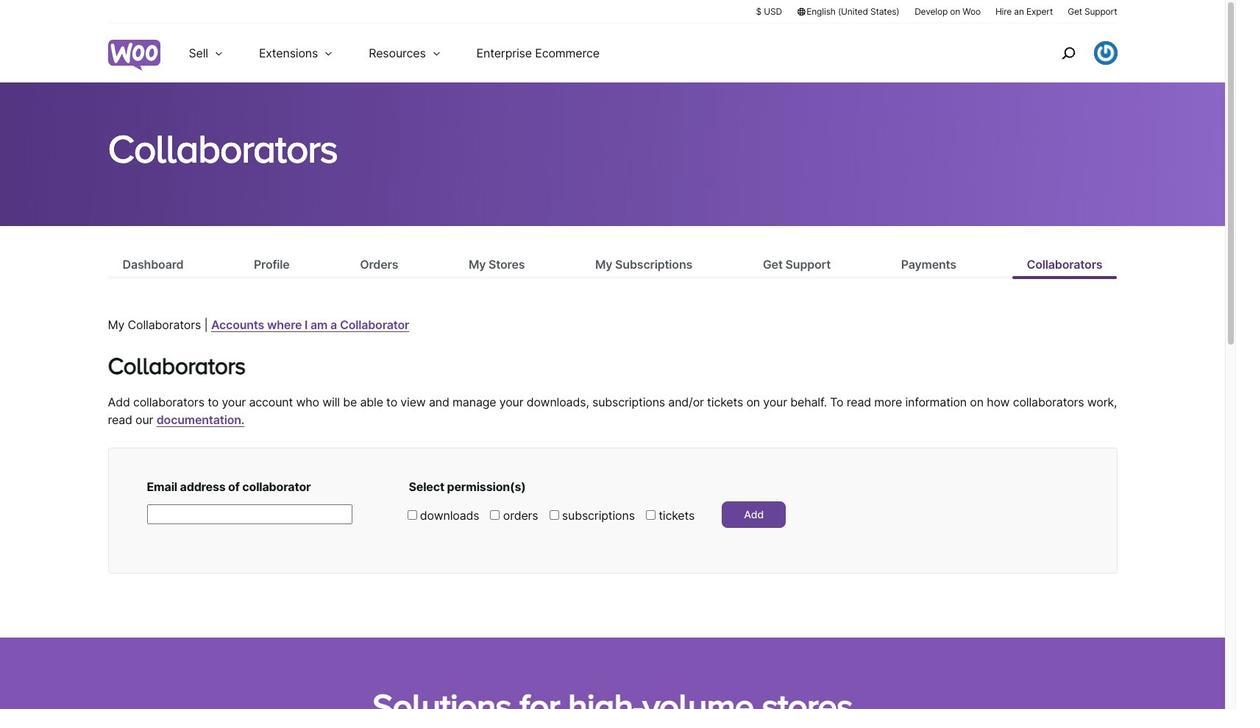 Task type: vqa. For each thing, say whether or not it's contained in the screenshot.
Open account menu image
yes



Task type: locate. For each thing, give the bounding box(es) containing it.
None checkbox
[[491, 510, 500, 520]]

None checkbox
[[408, 510, 417, 520], [550, 510, 559, 520], [646, 510, 656, 520], [408, 510, 417, 520], [550, 510, 559, 520], [646, 510, 656, 520]]



Task type: describe. For each thing, give the bounding box(es) containing it.
service navigation menu element
[[1030, 29, 1118, 77]]

open account menu image
[[1094, 41, 1118, 65]]

search image
[[1057, 41, 1080, 65]]



